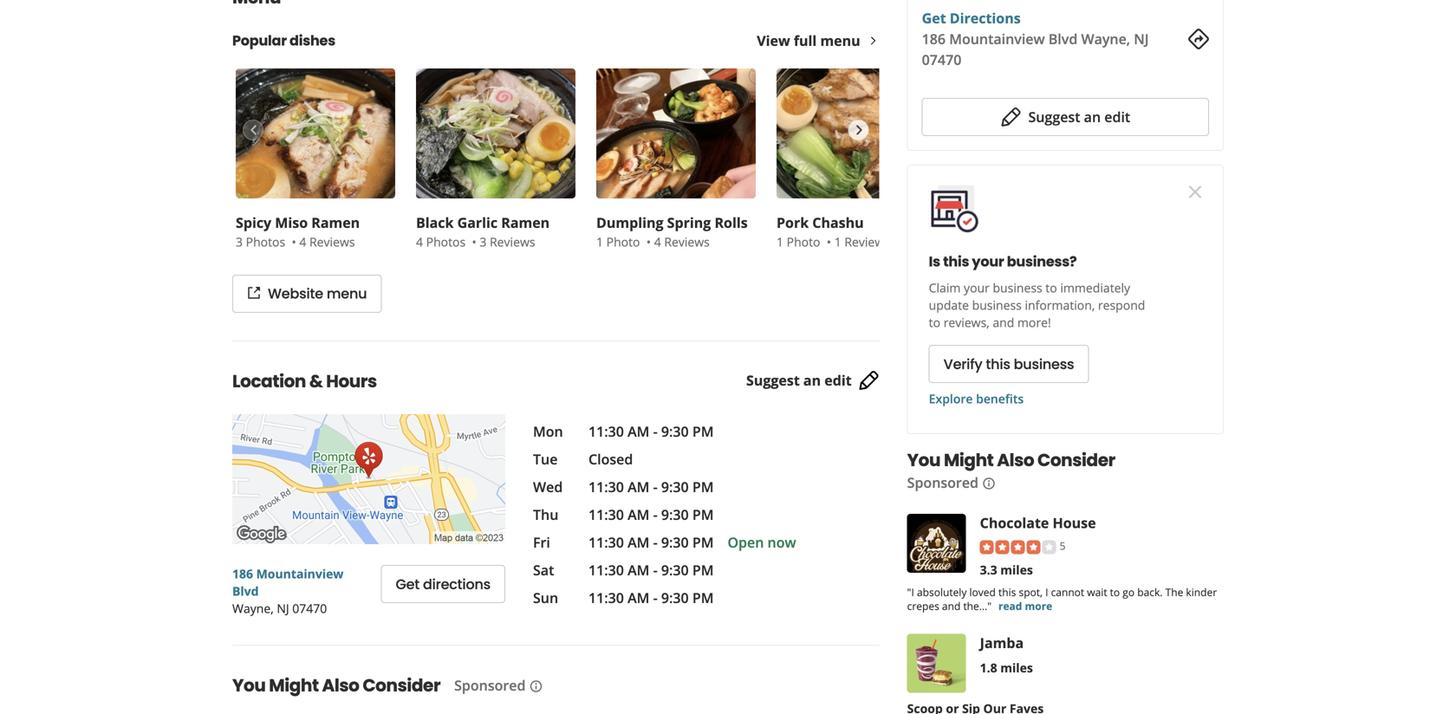 Task type: vqa. For each thing, say whether or not it's contained in the screenshot.


Task type: locate. For each thing, give the bounding box(es) containing it.
also
[[997, 448, 1035, 473], [322, 674, 359, 698]]

1 horizontal spatial 4
[[416, 234, 423, 250]]

11:30
[[589, 422, 624, 441], [589, 478, 624, 496], [589, 506, 624, 524], [589, 533, 624, 552], [589, 561, 624, 580], [589, 589, 624, 607]]

24 pencil v2 image down get directions 186 mountainview blvd wayne, nj 07470
[[1001, 107, 1022, 127]]

tue
[[533, 450, 558, 469]]

0 horizontal spatial photos
[[246, 234, 285, 250]]

1 horizontal spatial edit
[[1105, 108, 1131, 126]]

your right claim
[[964, 280, 990, 296]]

"i absolutely loved this spot, i cannot wait to go back. the kinder crepes and the…"
[[908, 585, 1217, 613]]

4 reviews for miso
[[299, 234, 355, 250]]

0 horizontal spatial nj
[[277, 600, 289, 617]]

5 - from the top
[[653, 561, 658, 580]]

0 vertical spatial mountainview
[[950, 29, 1045, 48]]

1 vertical spatial 186
[[232, 566, 253, 582]]

business down more!
[[1014, 355, 1075, 374]]

1 vertical spatial consider
[[363, 674, 441, 698]]

4 reviews down miso
[[299, 234, 355, 250]]

reviews down garlic
[[490, 234, 535, 250]]

0 vertical spatial get
[[922, 9, 947, 27]]

explore benefits link
[[929, 391, 1024, 407]]

3
[[236, 234, 243, 250], [480, 234, 487, 250]]

3 inside spicy miso ramen 3 photos
[[236, 234, 243, 250]]

go
[[1123, 585, 1135, 599]]

reviews up website menu
[[310, 234, 355, 250]]

1 vertical spatial nj
[[277, 600, 289, 617]]

immediately
[[1061, 280, 1131, 296]]

mountainview inside get directions 186 mountainview blvd wayne, nj 07470
[[950, 29, 1045, 48]]

1 photos from the left
[[246, 234, 285, 250]]

1 horizontal spatial photo
[[787, 234, 821, 250]]

0 horizontal spatial an
[[804, 371, 821, 390]]

1 horizontal spatial photos
[[426, 234, 466, 250]]

1 vertical spatial blvd
[[232, 583, 259, 600]]

1 vertical spatial business
[[973, 297, 1022, 313]]

reviews for miso
[[310, 234, 355, 250]]

-
[[653, 422, 658, 441], [653, 478, 658, 496], [653, 506, 658, 524], [653, 533, 658, 552], [653, 561, 658, 580], [653, 589, 658, 607]]

4 9:30 from the top
[[661, 533, 689, 552]]

9:30 for sat
[[661, 561, 689, 580]]

6 pm from the top
[[693, 589, 714, 607]]

photo
[[607, 234, 640, 250], [787, 234, 821, 250]]

0 horizontal spatial edit
[[825, 371, 852, 390]]

ramen right miso
[[312, 213, 360, 232]]

this inside is this your business? claim your business to immediately update business information, respond to reviews, and more!
[[943, 252, 970, 271]]

11:30 am - 9:30 pm for fri
[[589, 533, 714, 552]]

4 for spicy
[[299, 234, 306, 250]]

1 vertical spatial suggest an edit
[[747, 371, 852, 390]]

sponsored left 16 info v2 icon
[[908, 473, 979, 492]]

ramen up 3 reviews
[[501, 213, 550, 232]]

1 down chashu
[[835, 234, 842, 250]]

2 photo from the left
[[787, 234, 821, 250]]

ramen for black garlic ramen
[[501, 213, 550, 232]]

photos
[[246, 234, 285, 250], [426, 234, 466, 250]]

edit inside button
[[1105, 108, 1131, 126]]

2 miles from the top
[[1001, 660, 1033, 676]]

ramen inside spicy miso ramen 3 photos
[[312, 213, 360, 232]]

4 am from the top
[[628, 533, 650, 552]]

07470 down get directions link in the top of the page
[[922, 50, 962, 69]]

0 vertical spatial consider
[[1038, 448, 1116, 473]]

1 am from the top
[[628, 422, 650, 441]]

to up information,
[[1046, 280, 1058, 296]]

1 horizontal spatial and
[[993, 314, 1015, 331]]

photos inside "black garlic ramen 4 photos"
[[426, 234, 466, 250]]

edit
[[1105, 108, 1131, 126], [825, 371, 852, 390]]

photo inside pork chashu 1 photo
[[787, 234, 821, 250]]

wayne, inside 186 mountainview blvd wayne, nj 07470
[[232, 600, 274, 617]]

suggest an edit button
[[922, 98, 1210, 136]]

0 horizontal spatial 07470
[[292, 600, 327, 617]]

1 horizontal spatial also
[[997, 448, 1035, 473]]

to left go
[[1110, 585, 1120, 599]]

07470
[[922, 50, 962, 69], [292, 600, 327, 617]]

2 pm from the top
[[693, 478, 714, 496]]

suggest
[[1029, 108, 1081, 126], [747, 371, 800, 390]]

1 11:30 am - 9:30 pm from the top
[[589, 422, 714, 441]]

11:30 for wed
[[589, 478, 624, 496]]

- for wed
[[653, 478, 658, 496]]

an
[[1084, 108, 1101, 126], [804, 371, 821, 390]]

might for 16 info v2 image
[[269, 674, 319, 698]]

1 vertical spatial an
[[804, 371, 821, 390]]

0 horizontal spatial 4 reviews
[[299, 234, 355, 250]]

1 vertical spatial to
[[929, 314, 941, 331]]

2 - from the top
[[653, 478, 658, 496]]

sponsored left 16 info v2 image
[[454, 676, 526, 695]]

1 horizontal spatial get
[[922, 9, 947, 27]]

2 reviews from the left
[[490, 234, 535, 250]]

house
[[1053, 514, 1096, 532]]

loved
[[970, 585, 996, 599]]

4 down "black" at the left top
[[416, 234, 423, 250]]

thu
[[533, 506, 559, 524]]

0 vertical spatial also
[[997, 448, 1035, 473]]

0 horizontal spatial 24 pencil v2 image
[[859, 370, 880, 391]]

- for sat
[[653, 561, 658, 580]]

4 - from the top
[[653, 533, 658, 552]]

am
[[628, 422, 650, 441], [628, 478, 650, 496], [628, 506, 650, 524], [628, 533, 650, 552], [628, 561, 650, 580], [628, 589, 650, 607]]

24 pencil v2 image left explore
[[859, 370, 880, 391]]

2 am from the top
[[628, 478, 650, 496]]

4 11:30 am - 9:30 pm from the top
[[589, 533, 714, 552]]

0 vertical spatial 24 pencil v2 image
[[1001, 107, 1022, 127]]

1 horizontal spatial to
[[1046, 280, 1058, 296]]

ramen
[[312, 213, 360, 232], [501, 213, 550, 232]]

4 reviews for spring
[[654, 234, 710, 250]]

to down update
[[929, 314, 941, 331]]

1 horizontal spatial reviews
[[490, 234, 535, 250]]

4 11:30 from the top
[[589, 533, 624, 552]]

0 vertical spatial to
[[1046, 280, 1058, 296]]

11:30 am - 9:30 pm for mon
[[589, 422, 714, 441]]

6 11:30 from the top
[[589, 589, 624, 607]]

menu right website
[[327, 284, 367, 303]]

photos for spicy
[[246, 234, 285, 250]]

9:30 for fri
[[661, 533, 689, 552]]

get inside location & hours element
[[396, 575, 420, 594]]

4 star rating image
[[980, 540, 1057, 554]]

1 horizontal spatial suggest
[[1029, 108, 1081, 126]]

explore
[[929, 391, 973, 407]]

11:30 am - 9:30 pm
[[589, 422, 714, 441], [589, 478, 714, 496], [589, 506, 714, 524], [589, 533, 714, 552], [589, 561, 714, 580], [589, 589, 714, 607]]

photo down pork
[[787, 234, 821, 250]]

24 pencil v2 image
[[1001, 107, 1022, 127], [859, 370, 880, 391]]

pm for sat
[[693, 561, 714, 580]]

1 11:30 from the top
[[589, 422, 624, 441]]

miles
[[1001, 562, 1033, 578], [1001, 660, 1033, 676]]

3 pm from the top
[[693, 506, 714, 524]]

1 pm from the top
[[693, 422, 714, 441]]

1 horizontal spatial blvd
[[1049, 29, 1078, 48]]

1 3 from the left
[[236, 234, 243, 250]]

pm for fri
[[693, 533, 714, 552]]

nj inside 186 mountainview blvd wayne, nj 07470
[[277, 600, 289, 617]]

07470 inside get directions 186 mountainview blvd wayne, nj 07470
[[922, 50, 962, 69]]

0 horizontal spatial 186
[[232, 566, 253, 582]]

this right is
[[943, 252, 970, 271]]

4 reviews down spring
[[654, 234, 710, 250]]

11:30 for sat
[[589, 561, 624, 580]]

0 horizontal spatial ramen
[[312, 213, 360, 232]]

this down 3.3 miles
[[999, 585, 1017, 599]]

1 vertical spatial wayne,
[[232, 600, 274, 617]]

0 horizontal spatial might
[[269, 674, 319, 698]]

0 horizontal spatial 3
[[236, 234, 243, 250]]

1 4 reviews from the left
[[299, 234, 355, 250]]

1
[[597, 234, 603, 250], [777, 234, 784, 250], [835, 234, 842, 250]]

1 reviews from the left
[[310, 234, 355, 250]]

photos down "black" at the left top
[[426, 234, 466, 250]]

get
[[922, 9, 947, 27], [396, 575, 420, 594]]

3 am from the top
[[628, 506, 650, 524]]

2 4 from the left
[[416, 234, 423, 250]]

0 horizontal spatial suggest an edit
[[747, 371, 852, 390]]

also for 16 info v2 image
[[322, 674, 359, 698]]

2 horizontal spatial reviews
[[664, 234, 710, 250]]

1 9:30 from the top
[[661, 422, 689, 441]]

1 horizontal spatial 1
[[777, 234, 784, 250]]

is this your business? claim your business to immediately update business information, respond to reviews, and more!
[[929, 252, 1146, 331]]

you for 16 info v2 icon
[[908, 448, 941, 473]]

spot,
[[1019, 585, 1043, 599]]

you might also consider
[[908, 448, 1116, 473], [232, 674, 441, 698]]

respond
[[1099, 297, 1146, 313]]

1 horizontal spatial you
[[908, 448, 941, 473]]

07470 down 186 mountainview blvd link
[[292, 600, 327, 617]]

2 ramen from the left
[[501, 213, 550, 232]]

2 vertical spatial to
[[1110, 585, 1120, 599]]

website
[[268, 284, 323, 303]]

0 horizontal spatial suggest
[[747, 371, 800, 390]]

and
[[993, 314, 1015, 331], [942, 599, 961, 613]]

0 horizontal spatial photo
[[607, 234, 640, 250]]

location
[[232, 369, 306, 394]]

4 down miso
[[299, 234, 306, 250]]

0 vertical spatial miles
[[1001, 562, 1033, 578]]

9:30 for sun
[[661, 589, 689, 607]]

1 photo from the left
[[607, 234, 640, 250]]

1 vertical spatial you might also consider
[[232, 674, 441, 698]]

consider for 16 info v2 icon
[[1038, 448, 1116, 473]]

am for sat
[[628, 561, 650, 580]]

11:30 am - 9:30 pm for sat
[[589, 561, 714, 580]]

photos inside spicy miso ramen 3 photos
[[246, 234, 285, 250]]

pm for sun
[[693, 589, 714, 607]]

miles right 1.8
[[1001, 660, 1033, 676]]

3 down garlic
[[480, 234, 487, 250]]

9:30 for wed
[[661, 478, 689, 496]]

1 vertical spatial get
[[396, 575, 420, 594]]

this
[[943, 252, 970, 271], [986, 355, 1011, 374], [999, 585, 1017, 599]]

photos down spicy
[[246, 234, 285, 250]]

2 11:30 am - 9:30 pm from the top
[[589, 478, 714, 496]]

blvd inside get directions 186 mountainview blvd wayne, nj 07470
[[1049, 29, 1078, 48]]

2 horizontal spatial 4
[[654, 234, 661, 250]]

0 vertical spatial and
[[993, 314, 1015, 331]]

1 vertical spatial also
[[322, 674, 359, 698]]

0 vertical spatial menu
[[821, 31, 861, 50]]

dumpling spring rolls 1 photo
[[597, 213, 748, 250]]

4 down dumpling
[[654, 234, 661, 250]]

0 vertical spatial might
[[944, 448, 994, 473]]

update
[[929, 297, 969, 313]]

1 horizontal spatial consider
[[1038, 448, 1116, 473]]

0 vertical spatial wayne,
[[1082, 29, 1131, 48]]

0 horizontal spatial get
[[396, 575, 420, 594]]

4 reviews
[[299, 234, 355, 250], [654, 234, 710, 250]]

1 horizontal spatial sponsored
[[908, 473, 979, 492]]

2 vertical spatial this
[[999, 585, 1017, 599]]

the
[[1166, 585, 1184, 599]]

11:30 for mon
[[589, 422, 624, 441]]

and left the…"
[[942, 599, 961, 613]]

3 - from the top
[[653, 506, 658, 524]]

1 down dumpling
[[597, 234, 603, 250]]

1 horizontal spatial mountainview
[[950, 29, 1045, 48]]

1 vertical spatial this
[[986, 355, 1011, 374]]

pork chashu image
[[777, 68, 936, 199]]

5 pm from the top
[[693, 561, 714, 580]]

1 1 from the left
[[597, 234, 603, 250]]

you for 16 info v2 image
[[232, 674, 266, 698]]

website menu
[[268, 284, 367, 303]]

explore benefits
[[929, 391, 1024, 407]]

suggest inside button
[[1029, 108, 1081, 126]]

you might also consider for 16 info v2 image
[[232, 674, 441, 698]]

5 am from the top
[[628, 561, 650, 580]]

2 1 from the left
[[777, 234, 784, 250]]

1 down pork
[[777, 234, 784, 250]]

16 external link v2 image
[[247, 286, 261, 300]]

nj down 186 mountainview blvd link
[[277, 600, 289, 617]]

menu left 14 chevron right outline image
[[821, 31, 861, 50]]

186 inside get directions 186 mountainview blvd wayne, nj 07470
[[922, 29, 946, 48]]

1 inside pork chashu 1 photo
[[777, 234, 784, 250]]

0 horizontal spatial also
[[322, 674, 359, 698]]

1 horizontal spatial nj
[[1134, 29, 1149, 48]]

2 4 reviews from the left
[[654, 234, 710, 250]]

mountainview inside 186 mountainview blvd wayne, nj 07470
[[256, 566, 344, 582]]

suggest an edit inside button
[[1029, 108, 1131, 126]]

ramen inside "black garlic ramen 4 photos"
[[501, 213, 550, 232]]

1 horizontal spatial might
[[944, 448, 994, 473]]

to
[[1046, 280, 1058, 296], [929, 314, 941, 331], [1110, 585, 1120, 599]]

6 9:30 from the top
[[661, 589, 689, 607]]

might
[[944, 448, 994, 473], [269, 674, 319, 698]]

0 vertical spatial edit
[[1105, 108, 1131, 126]]

2 photos from the left
[[426, 234, 466, 250]]

3 11:30 am - 9:30 pm from the top
[[589, 506, 714, 524]]

3 down spicy
[[236, 234, 243, 250]]

1 4 from the left
[[299, 234, 306, 250]]

pork
[[777, 213, 809, 232]]

4 inside "black garlic ramen 4 photos"
[[416, 234, 423, 250]]

1 ramen from the left
[[312, 213, 360, 232]]

- for sun
[[653, 589, 658, 607]]

1 horizontal spatial an
[[1084, 108, 1101, 126]]

suggest an edit
[[1029, 108, 1131, 126], [747, 371, 852, 390]]

- for fri
[[653, 533, 658, 552]]

2 9:30 from the top
[[661, 478, 689, 496]]

to inside "i absolutely loved this spot, i cannot wait to go back. the kinder crepes and the…"
[[1110, 585, 1120, 599]]

1 horizontal spatial wayne,
[[1082, 29, 1131, 48]]

07470 inside 186 mountainview blvd wayne, nj 07470
[[292, 600, 327, 617]]

back.
[[1138, 585, 1163, 599]]

1 - from the top
[[653, 422, 658, 441]]

0 horizontal spatial mountainview
[[256, 566, 344, 582]]

0 horizontal spatial wayne,
[[232, 600, 274, 617]]

this up the benefits
[[986, 355, 1011, 374]]

1 vertical spatial sponsored
[[454, 676, 526, 695]]

1 vertical spatial and
[[942, 599, 961, 613]]

0 horizontal spatial reviews
[[310, 234, 355, 250]]

6 am from the top
[[628, 589, 650, 607]]

6 - from the top
[[653, 589, 658, 607]]

0 vertical spatial 186
[[922, 29, 946, 48]]

black
[[416, 213, 454, 232]]

0 vertical spatial nj
[[1134, 29, 1149, 48]]

get inside get directions 186 mountainview blvd wayne, nj 07470
[[922, 9, 947, 27]]

6 11:30 am - 9:30 pm from the top
[[589, 589, 714, 607]]

1 vertical spatial suggest
[[747, 371, 800, 390]]

1 horizontal spatial ramen
[[501, 213, 550, 232]]

mountainview
[[950, 29, 1045, 48], [256, 566, 344, 582]]

sponsored for 16 info v2 icon
[[908, 473, 979, 492]]

0 horizontal spatial 1
[[597, 234, 603, 250]]

wayne,
[[1082, 29, 1131, 48], [232, 600, 274, 617]]

0 horizontal spatial sponsored
[[454, 676, 526, 695]]

and inside "i absolutely loved this spot, i cannot wait to go back. the kinder crepes and the…"
[[942, 599, 961, 613]]

0 vertical spatial an
[[1084, 108, 1101, 126]]

1 vertical spatial 24 pencil v2 image
[[859, 370, 880, 391]]

wed
[[533, 478, 563, 496]]

3 4 from the left
[[654, 234, 661, 250]]

wait
[[1088, 585, 1108, 599]]

- for mon
[[653, 422, 658, 441]]

and left more!
[[993, 314, 1015, 331]]

3 reviews
[[480, 234, 535, 250]]

11:30 for fri
[[589, 533, 624, 552]]

1 horizontal spatial suggest an edit
[[1029, 108, 1131, 126]]

1 horizontal spatial 07470
[[922, 50, 962, 69]]

sat
[[533, 561, 554, 580]]

miles down 4 star rating "image"
[[1001, 562, 1033, 578]]

11:30 am - 9:30 pm for wed
[[589, 478, 714, 496]]

0 vertical spatial sponsored
[[908, 473, 979, 492]]

1 horizontal spatial 186
[[922, 29, 946, 48]]

11:30 for sun
[[589, 589, 624, 607]]

1 vertical spatial 07470
[[292, 600, 327, 617]]

0 vertical spatial you might also consider
[[908, 448, 1116, 473]]

consider
[[1038, 448, 1116, 473], [363, 674, 441, 698]]

9:30 for thu
[[661, 506, 689, 524]]

1 miles from the top
[[1001, 562, 1033, 578]]

0 horizontal spatial you
[[232, 674, 266, 698]]

3 9:30 from the top
[[661, 506, 689, 524]]

your
[[972, 252, 1005, 271], [964, 280, 990, 296]]

business down business?
[[993, 280, 1043, 296]]

you
[[908, 448, 941, 473], [232, 674, 266, 698]]

0 horizontal spatial you might also consider
[[232, 674, 441, 698]]

pm for thu
[[693, 506, 714, 524]]

business up reviews,
[[973, 297, 1022, 313]]

now
[[768, 533, 796, 552]]

this for business
[[986, 355, 1011, 374]]

5 11:30 am - 9:30 pm from the top
[[589, 561, 714, 580]]

186 mountainview blvd wayne, nj 07470
[[232, 566, 344, 617]]

suggest an edit inside location & hours element
[[747, 371, 852, 390]]

2 vertical spatial business
[[1014, 355, 1075, 374]]

3 11:30 from the top
[[589, 506, 624, 524]]

photo down dumpling
[[607, 234, 640, 250]]

0 vertical spatial suggest an edit
[[1029, 108, 1131, 126]]

1 horizontal spatial 3
[[480, 234, 487, 250]]

1 horizontal spatial you might also consider
[[908, 448, 1116, 473]]

0 vertical spatial you
[[908, 448, 941, 473]]

menu element
[[205, 0, 940, 313]]

5 11:30 from the top
[[589, 561, 624, 580]]

4 pm from the top
[[693, 533, 714, 552]]

5 9:30 from the top
[[661, 561, 689, 580]]

business inside verify this business link
[[1014, 355, 1075, 374]]

information,
[[1025, 297, 1095, 313]]

2 11:30 from the top
[[589, 478, 624, 496]]

blvd inside 186 mountainview blvd wayne, nj 07470
[[232, 583, 259, 600]]

edit inside location & hours element
[[825, 371, 852, 390]]

1 vertical spatial miles
[[1001, 660, 1033, 676]]

nj left 24 directions v2 icon
[[1134, 29, 1149, 48]]

0 vertical spatial this
[[943, 252, 970, 271]]

reviews
[[310, 234, 355, 250], [490, 234, 535, 250], [664, 234, 710, 250]]

2 horizontal spatial to
[[1110, 585, 1120, 599]]

reviews down spring
[[664, 234, 710, 250]]

0 horizontal spatial 4
[[299, 234, 306, 250]]

menu
[[821, 31, 861, 50], [327, 284, 367, 303]]

3 reviews from the left
[[664, 234, 710, 250]]

this for your
[[943, 252, 970, 271]]

your right is
[[972, 252, 1005, 271]]



Task type: describe. For each thing, give the bounding box(es) containing it.
close image
[[1185, 182, 1206, 203]]

an inside button
[[1084, 108, 1101, 126]]

11:30 am - 9:30 pm for thu
[[589, 506, 714, 524]]

get directions 186 mountainview blvd wayne, nj 07470
[[922, 9, 1149, 69]]

"i
[[908, 585, 915, 599]]

16 info v2 image
[[982, 477, 996, 491]]

consider for 16 info v2 image
[[363, 674, 441, 698]]

am for sun
[[628, 589, 650, 607]]

get directions
[[396, 575, 491, 594]]

1 horizontal spatial menu
[[821, 31, 861, 50]]

hours
[[326, 369, 377, 394]]

suggest an edit link
[[747, 370, 880, 391]]

chashu
[[813, 213, 864, 232]]

spicy
[[236, 213, 272, 232]]

black garlic ramen image
[[416, 68, 576, 199]]

- for thu
[[653, 506, 658, 524]]

11:30 for thu
[[589, 506, 624, 524]]

am for mon
[[628, 422, 650, 441]]

black garlic ramen 4 photos
[[416, 213, 550, 250]]

absolutely
[[917, 585, 967, 599]]

verify
[[944, 355, 983, 374]]

you might also consider for 16 info v2 icon
[[908, 448, 1116, 473]]

business?
[[1007, 252, 1077, 271]]

186 mountainview blvd link
[[232, 566, 344, 600]]

this inside "i absolutely loved this spot, i cannot wait to go back. the kinder crepes and the…"
[[999, 585, 1017, 599]]

am for thu
[[628, 506, 650, 524]]

is
[[929, 252, 941, 271]]

1 vertical spatial your
[[964, 280, 990, 296]]

more!
[[1018, 314, 1052, 331]]

spicy miso ramen image
[[236, 68, 395, 199]]

jamba 1.8 miles
[[980, 634, 1033, 676]]

popular
[[232, 31, 287, 50]]

full
[[794, 31, 817, 50]]

rolls
[[715, 213, 748, 232]]

miso
[[275, 213, 308, 232]]

reviews,
[[944, 314, 990, 331]]

crepes
[[908, 599, 940, 613]]

3 1 from the left
[[835, 234, 842, 250]]

9:30 for mon
[[661, 422, 689, 441]]

am for fri
[[628, 533, 650, 552]]

get directions link
[[922, 9, 1021, 27]]

spicy miso ramen 3 photos
[[236, 213, 360, 250]]

0 vertical spatial business
[[993, 280, 1043, 296]]

reviews for garlic
[[490, 234, 535, 250]]

nj inside get directions 186 mountainview blvd wayne, nj 07470
[[1134, 29, 1149, 48]]

get directions link
[[381, 565, 506, 603]]

website menu link
[[232, 275, 382, 313]]

pm for mon
[[693, 422, 714, 441]]

photos for black
[[426, 234, 466, 250]]

previous image
[[243, 120, 262, 140]]

ramen for spicy miso ramen
[[312, 213, 360, 232]]

3.3 miles
[[980, 562, 1033, 578]]

get for get directions 186 mountainview blvd wayne, nj 07470
[[922, 9, 947, 27]]

0 vertical spatial your
[[972, 252, 1005, 271]]

location & hours
[[232, 369, 377, 394]]

read more
[[999, 599, 1053, 613]]

5
[[1060, 539, 1066, 553]]

review
[[845, 234, 885, 250]]

the…"
[[964, 599, 992, 613]]

map image
[[232, 414, 506, 545]]

24 pencil v2 image inside the suggest an edit button
[[1001, 107, 1022, 127]]

and inside is this your business? claim your business to immediately update business information, respond to reviews, and more!
[[993, 314, 1015, 331]]

am for wed
[[628, 478, 650, 496]]

jamba
[[980, 634, 1024, 652]]

an inside location & hours element
[[804, 371, 821, 390]]

0 horizontal spatial menu
[[327, 284, 367, 303]]

16 info v2 image
[[529, 680, 543, 694]]

24 directions v2 image
[[1189, 29, 1210, 49]]

directions
[[950, 9, 1021, 27]]

dishes
[[290, 31, 335, 50]]

claim
[[929, 280, 961, 296]]

view
[[757, 31, 790, 50]]

directions
[[423, 575, 491, 594]]

benefits
[[976, 391, 1024, 407]]

view full menu link
[[757, 31, 880, 50]]

3.3
[[980, 562, 998, 578]]

dumpling spring rolls image
[[597, 68, 756, 199]]

jamba image
[[908, 634, 967, 693]]

fri
[[533, 533, 550, 552]]

chocolate house image
[[908, 514, 967, 573]]

read
[[999, 599, 1023, 613]]

location & hours element
[[205, 341, 908, 617]]

suggest inside location & hours element
[[747, 371, 800, 390]]

0 horizontal spatial to
[[929, 314, 941, 331]]

4 for dumpling
[[654, 234, 661, 250]]

next image
[[849, 120, 869, 140]]

get for get directions
[[396, 575, 420, 594]]

&
[[309, 369, 323, 394]]

popular dishes
[[232, 31, 335, 50]]

also for 16 info v2 icon
[[997, 448, 1035, 473]]

chocolate house link
[[980, 514, 1096, 532]]

cannot
[[1051, 585, 1085, 599]]

jamba link
[[980, 634, 1024, 652]]

photo inside dumpling spring rolls 1 photo
[[607, 234, 640, 250]]

pm for wed
[[693, 478, 714, 496]]

chocolate house
[[980, 514, 1096, 532]]

wayne, inside get directions 186 mountainview blvd wayne, nj 07470
[[1082, 29, 1131, 48]]

1 review
[[835, 234, 885, 250]]

sun
[[533, 589, 558, 607]]

186 inside 186 mountainview blvd wayne, nj 07470
[[232, 566, 253, 582]]

garlic
[[457, 213, 498, 232]]

more
[[1025, 599, 1053, 613]]

open
[[728, 533, 764, 552]]

spring
[[667, 213, 711, 232]]

2 3 from the left
[[480, 234, 487, 250]]

verify this business
[[944, 355, 1075, 374]]

open now
[[728, 533, 796, 552]]

1 inside dumpling spring rolls 1 photo
[[597, 234, 603, 250]]

i
[[1046, 585, 1049, 599]]

might for 16 info v2 icon
[[944, 448, 994, 473]]

sponsored for 16 info v2 image
[[454, 676, 526, 695]]

reviews for spring
[[664, 234, 710, 250]]

miles inside jamba 1.8 miles
[[1001, 660, 1033, 676]]

pork chashu 1 photo
[[777, 213, 864, 250]]

read more link
[[999, 599, 1053, 613]]

1.8
[[980, 660, 998, 676]]

11:30 am - 9:30 pm for sun
[[589, 589, 714, 607]]

kinder
[[1187, 585, 1217, 599]]

dumpling
[[597, 213, 664, 232]]

closed
[[589, 450, 633, 469]]

14 chevron right outline image
[[868, 35, 880, 47]]

verify this business link
[[929, 345, 1089, 383]]

mon
[[533, 422, 563, 441]]

view full menu
[[757, 31, 861, 50]]

chocolate
[[980, 514, 1049, 532]]



